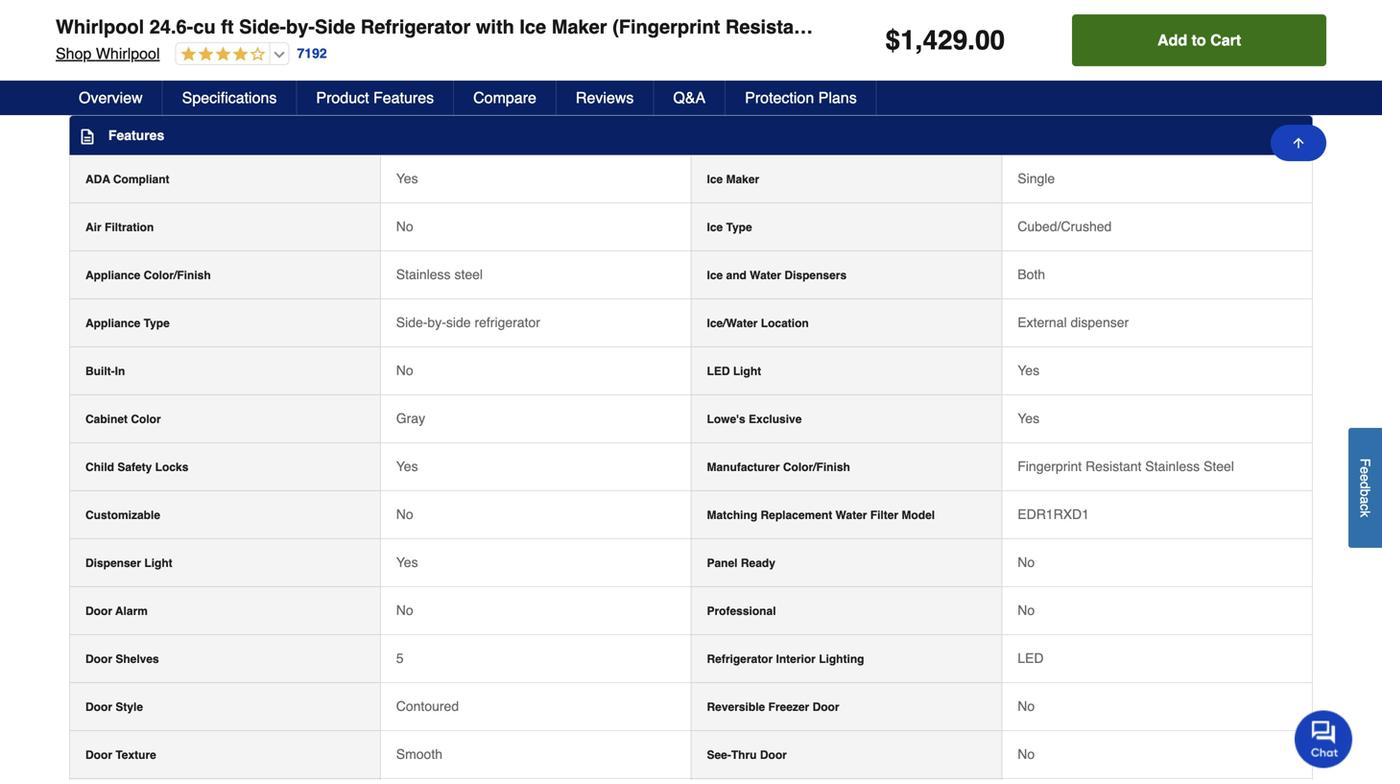 Task type: vqa. For each thing, say whether or not it's contained in the screenshot.
THE MANUFACTURER at the bottom right of page
yes



Task type: locate. For each thing, give the bounding box(es) containing it.
.
[[968, 25, 975, 56]]

0 horizontal spatial light
[[144, 557, 173, 570]]

ada
[[85, 173, 110, 186]]

1 vertical spatial freezer
[[769, 701, 810, 714]]

yes for no
[[396, 555, 418, 570]]

child safety locks
[[85, 461, 189, 474]]

refrigerator down "professional"
[[707, 653, 773, 666]]

0 horizontal spatial water
[[750, 269, 782, 282]]

specifications
[[182, 89, 277, 107]]

external dispenser
[[1018, 315, 1129, 330]]

1 horizontal spatial side-
[[396, 315, 428, 330]]

manufacturer
[[707, 461, 780, 474]]

1 vertical spatial features
[[108, 128, 164, 143]]

1 vertical spatial water
[[836, 509, 867, 522]]

door left texture
[[85, 749, 112, 762]]

0 vertical spatial resistant
[[726, 16, 812, 38]]

1 appliance from the top
[[85, 269, 141, 282]]

freezer up overview
[[85, 46, 126, 60]]

color/finish for manufacturer color/finish
[[783, 461, 851, 474]]

0 vertical spatial stainless
[[817, 16, 902, 38]]

door left the "style"
[[85, 701, 112, 714]]

light
[[733, 365, 762, 378], [144, 557, 173, 570]]

light up lowe's exclusive
[[733, 365, 762, 378]]

by- down stainless steel
[[428, 315, 446, 330]]

e up b
[[1358, 474, 1373, 482]]

0 horizontal spatial led
[[707, 365, 730, 378]]

1 vertical spatial type
[[144, 317, 170, 330]]

0 horizontal spatial resistant
[[726, 16, 812, 38]]

side-
[[239, 16, 286, 38], [396, 315, 428, 330]]

filtration
[[105, 221, 154, 234]]

chat invite button image
[[1295, 710, 1354, 769]]

water
[[750, 269, 782, 282], [836, 509, 867, 522]]

water for edr1rxd1
[[836, 509, 867, 522]]

2 horizontal spatial stainless
[[1146, 459, 1200, 474]]

appliance up "in"
[[85, 317, 141, 330]]

see-
[[707, 749, 731, 762]]

refrigerator left with
[[361, 16, 471, 38]]

e
[[1358, 467, 1373, 474], [1358, 474, 1373, 482]]

0 vertical spatial water
[[750, 269, 782, 282]]

0 vertical spatial appliance
[[85, 269, 141, 282]]

cu
[[193, 16, 216, 38]]

model
[[902, 509, 935, 522]]

reversible
[[707, 701, 765, 714]]

dispenser light
[[85, 557, 173, 570]]

by- up 7192
[[286, 16, 315, 38]]

24.6-
[[150, 16, 193, 38]]

overview button
[[60, 81, 163, 115]]

fingerprint
[[1018, 459, 1082, 474]]

1 vertical spatial maker
[[726, 173, 760, 186]]

0 horizontal spatial freezer
[[85, 46, 126, 60]]

ft
[[221, 16, 234, 38]]

1 horizontal spatial led
[[1018, 651, 1044, 666]]

1 vertical spatial light
[[144, 557, 173, 570]]

1 vertical spatial stainless
[[396, 267, 451, 282]]

texture
[[116, 749, 156, 762]]

ice up ice type
[[707, 173, 723, 186]]

0 horizontal spatial stainless
[[396, 267, 451, 282]]

0 vertical spatial features
[[373, 89, 434, 107]]

1 horizontal spatial features
[[373, 89, 434, 107]]

0 vertical spatial color/finish
[[144, 269, 211, 282]]

0 horizontal spatial maker
[[552, 16, 607, 38]]

1 horizontal spatial color/finish
[[783, 461, 851, 474]]

overview
[[79, 89, 143, 107]]

color/finish
[[144, 269, 211, 282], [783, 461, 851, 474]]

f
[[1358, 459, 1373, 467]]

0 vertical spatial type
[[726, 221, 752, 234]]

1 vertical spatial side-
[[396, 315, 428, 330]]

0 vertical spatial refrigerator
[[361, 16, 471, 38]]

matching replacement water filter model
[[707, 509, 935, 522]]

1 horizontal spatial freezer
[[769, 701, 810, 714]]

locks
[[155, 461, 189, 474]]

yes
[[396, 171, 418, 186], [1018, 363, 1040, 378], [1018, 411, 1040, 426], [396, 459, 418, 474], [396, 555, 418, 570]]

1 vertical spatial refrigerator
[[707, 653, 773, 666]]

led for led light
[[707, 365, 730, 378]]

door right thru
[[760, 749, 787, 762]]

ice for stainless steel
[[707, 269, 723, 282]]

ice maker
[[707, 173, 760, 186]]

0 vertical spatial led
[[707, 365, 730, 378]]

water right and on the top right of page
[[750, 269, 782, 282]]

f e e d b a c k button
[[1349, 428, 1383, 548]]

type for ice type
[[726, 221, 752, 234]]

1 vertical spatial resistant
[[1086, 459, 1142, 474]]

ice right with
[[520, 16, 546, 38]]

maker up reviews
[[552, 16, 607, 38]]

ice left and on the top right of page
[[707, 269, 723, 282]]

panel
[[707, 557, 738, 570]]

manufacturer color/finish
[[707, 461, 851, 474]]

add to cart button
[[1073, 14, 1327, 66]]

features right product
[[373, 89, 434, 107]]

features up compliant
[[108, 128, 164, 143]]

no
[[396, 219, 413, 234], [396, 363, 413, 378], [396, 507, 413, 522], [1018, 555, 1035, 570], [396, 603, 413, 618], [1018, 603, 1035, 618], [1018, 699, 1035, 714], [1018, 747, 1035, 762]]

stainless
[[817, 16, 902, 38], [396, 267, 451, 282], [1146, 459, 1200, 474]]

1 horizontal spatial resistant
[[1086, 459, 1142, 474]]

0 vertical spatial side-
[[239, 16, 286, 38]]

steel
[[455, 267, 483, 282]]

side
[[315, 16, 355, 38]]

side- right ft
[[239, 16, 286, 38]]

light right dispenser
[[144, 557, 173, 570]]

water left filter
[[836, 509, 867, 522]]

whirlpool up overview
[[96, 45, 160, 62]]

dispensers
[[785, 269, 847, 282]]

resistant right fingerprint on the right of page
[[1086, 459, 1142, 474]]

e up d
[[1358, 467, 1373, 474]]

0 horizontal spatial color/finish
[[144, 269, 211, 282]]

1 horizontal spatial water
[[836, 509, 867, 522]]

whirlpool
[[56, 16, 144, 38], [96, 45, 160, 62]]

door alarm
[[85, 605, 148, 618]]

freezer capacity (cu. feet)
[[85, 46, 234, 60]]

resistant up the protection
[[726, 16, 812, 38]]

light for led light
[[733, 365, 762, 378]]

c
[[1358, 504, 1373, 511]]

1 vertical spatial appliance
[[85, 317, 141, 330]]

1 horizontal spatial stainless
[[817, 16, 902, 38]]

ice
[[520, 16, 546, 38], [707, 173, 723, 186], [707, 221, 723, 234], [707, 269, 723, 282]]

location
[[761, 317, 809, 330]]

yes for single
[[396, 171, 418, 186]]

door left shelves at bottom left
[[85, 653, 112, 666]]

door down 'lighting'
[[813, 701, 840, 714]]

professional
[[707, 605, 776, 618]]

ice down 'ice maker'
[[707, 221, 723, 234]]

1 horizontal spatial maker
[[726, 173, 760, 186]]

ice type
[[707, 221, 752, 234]]

alarm
[[115, 605, 148, 618]]

0 horizontal spatial side-
[[239, 16, 286, 38]]

gray
[[396, 411, 425, 426]]

0 horizontal spatial refrigerator
[[361, 16, 471, 38]]

whirlpool 24.6-cu ft side-by-side refrigerator with ice maker (fingerprint resistant stainless steel)
[[56, 16, 959, 38]]

led
[[707, 365, 730, 378], [1018, 651, 1044, 666]]

freezer down refrigerator interior lighting
[[769, 701, 810, 714]]

1 horizontal spatial type
[[726, 221, 752, 234]]

refrigerator
[[361, 16, 471, 38], [707, 653, 773, 666]]

1 vertical spatial by-
[[428, 315, 446, 330]]

appliance for stainless steel
[[85, 269, 141, 282]]

door left alarm
[[85, 605, 112, 618]]

color/finish down filtration
[[144, 269, 211, 282]]

side- left side
[[396, 315, 428, 330]]

built-
[[85, 365, 115, 378]]

1 e from the top
[[1358, 467, 1373, 474]]

with
[[476, 16, 514, 38]]

fingerprint resistant stainless steel
[[1018, 459, 1235, 474]]

type
[[726, 221, 752, 234], [144, 317, 170, 330]]

features inside button
[[373, 89, 434, 107]]

q&a button
[[654, 81, 726, 115]]

0 horizontal spatial type
[[144, 317, 170, 330]]

type for appliance type
[[144, 317, 170, 330]]

appliance for side-by-side refrigerator
[[85, 317, 141, 330]]

b
[[1358, 489, 1373, 497]]

appliance down air filtration
[[85, 269, 141, 282]]

side
[[446, 315, 471, 330]]

cabinet color
[[85, 413, 161, 426]]

steel)
[[907, 16, 959, 38]]

1 horizontal spatial by-
[[428, 315, 446, 330]]

type down appliance color/finish
[[144, 317, 170, 330]]

1 vertical spatial color/finish
[[783, 461, 851, 474]]

2 e from the top
[[1358, 474, 1373, 482]]

1 horizontal spatial light
[[733, 365, 762, 378]]

refrigerator
[[475, 315, 540, 330]]

feet)
[[206, 46, 234, 60]]

color/finish up matching replacement water filter model
[[783, 461, 851, 474]]

1 horizontal spatial refrigerator
[[707, 653, 773, 666]]

type up and on the top right of page
[[726, 221, 752, 234]]

0 vertical spatial by-
[[286, 16, 315, 38]]

2 appliance from the top
[[85, 317, 141, 330]]

4 stars image
[[176, 46, 265, 64]]

0 vertical spatial light
[[733, 365, 762, 378]]

maker up ice type
[[726, 173, 760, 186]]

style
[[116, 701, 143, 714]]

0 vertical spatial freezer
[[85, 46, 126, 60]]

compare button
[[454, 81, 557, 115]]

product features button
[[297, 81, 454, 115]]

yes for fingerprint resistant stainless steel
[[396, 459, 418, 474]]

whirlpool up shop whirlpool
[[56, 16, 144, 38]]

1 vertical spatial led
[[1018, 651, 1044, 666]]



Task type: describe. For each thing, give the bounding box(es) containing it.
ice/water location
[[707, 317, 809, 330]]

replacement
[[761, 509, 833, 522]]

shelves
[[116, 653, 159, 666]]

$
[[886, 25, 901, 56]]

reversible freezer door
[[707, 701, 840, 714]]

door for contoured
[[85, 701, 112, 714]]

5
[[396, 651, 404, 666]]

q&a
[[673, 89, 706, 107]]

product
[[316, 89, 369, 107]]

safety
[[117, 461, 152, 474]]

built-in
[[85, 365, 125, 378]]

reviews button
[[557, 81, 654, 115]]

panel ready
[[707, 557, 776, 570]]

ready
[[741, 557, 776, 570]]

0 horizontal spatial features
[[108, 128, 164, 143]]

door for 5
[[85, 653, 112, 666]]

00
[[975, 25, 1005, 56]]

d
[[1358, 482, 1373, 489]]

add
[[1158, 31, 1188, 49]]

(fingerprint
[[613, 16, 720, 38]]

0 vertical spatial whirlpool
[[56, 16, 144, 38]]

protection plans button
[[726, 81, 877, 115]]

door texture
[[85, 749, 156, 762]]

door for no
[[85, 605, 112, 618]]

specifications button
[[163, 81, 297, 115]]

product features
[[316, 89, 434, 107]]

lighting
[[819, 653, 865, 666]]

thru
[[731, 749, 757, 762]]

cubed/crushed
[[1018, 219, 1112, 234]]

0 horizontal spatial by-
[[286, 16, 315, 38]]

door shelves
[[85, 653, 159, 666]]

plans
[[819, 89, 857, 107]]

door for smooth
[[85, 749, 112, 762]]

light for dispenser light
[[144, 557, 173, 570]]

door style
[[85, 701, 143, 714]]

interior
[[776, 653, 816, 666]]

to
[[1192, 31, 1207, 49]]

edr1rxd1
[[1018, 507, 1090, 522]]

notes image
[[80, 129, 95, 144]]

external
[[1018, 315, 1067, 330]]

water for both
[[750, 269, 782, 282]]

color/finish for appliance color/finish
[[144, 269, 211, 282]]

0 vertical spatial maker
[[552, 16, 607, 38]]

2 vertical spatial stainless
[[1146, 459, 1200, 474]]

air
[[85, 221, 101, 234]]

k
[[1358, 511, 1373, 518]]

f e e d b a c k
[[1358, 459, 1373, 518]]

ice/water
[[707, 317, 758, 330]]

smooth
[[396, 747, 443, 762]]

steel
[[1204, 459, 1235, 474]]

1,429
[[901, 25, 968, 56]]

7192
[[297, 46, 327, 61]]

(cu.
[[181, 46, 203, 60]]

appliance color/finish
[[85, 269, 211, 282]]

led light
[[707, 365, 762, 378]]

shop
[[56, 45, 92, 62]]

and
[[726, 269, 747, 282]]

contoured
[[396, 699, 459, 714]]

filter
[[871, 509, 899, 522]]

stainless steel
[[396, 267, 483, 282]]

ice for no
[[707, 221, 723, 234]]

cart
[[1211, 31, 1242, 49]]

single
[[1018, 171, 1055, 186]]

ice for yes
[[707, 173, 723, 186]]

air filtration
[[85, 221, 154, 234]]

customizable
[[85, 509, 160, 522]]

led for led
[[1018, 651, 1044, 666]]

ice and water dispensers
[[707, 269, 847, 282]]

child
[[85, 461, 114, 474]]

in
[[115, 365, 125, 378]]

dispenser
[[85, 557, 141, 570]]

compliant
[[113, 173, 170, 186]]

both
[[1018, 267, 1046, 282]]

lowe's exclusive
[[707, 413, 802, 426]]

arrow up image
[[1291, 135, 1307, 151]]

see-thru door
[[707, 749, 787, 762]]

a
[[1358, 497, 1373, 504]]

dispenser
[[1071, 315, 1129, 330]]

shop whirlpool
[[56, 45, 160, 62]]

color
[[131, 413, 161, 426]]

protection
[[745, 89, 814, 107]]

refrigerator interior lighting
[[707, 653, 865, 666]]

1 vertical spatial whirlpool
[[96, 45, 160, 62]]



